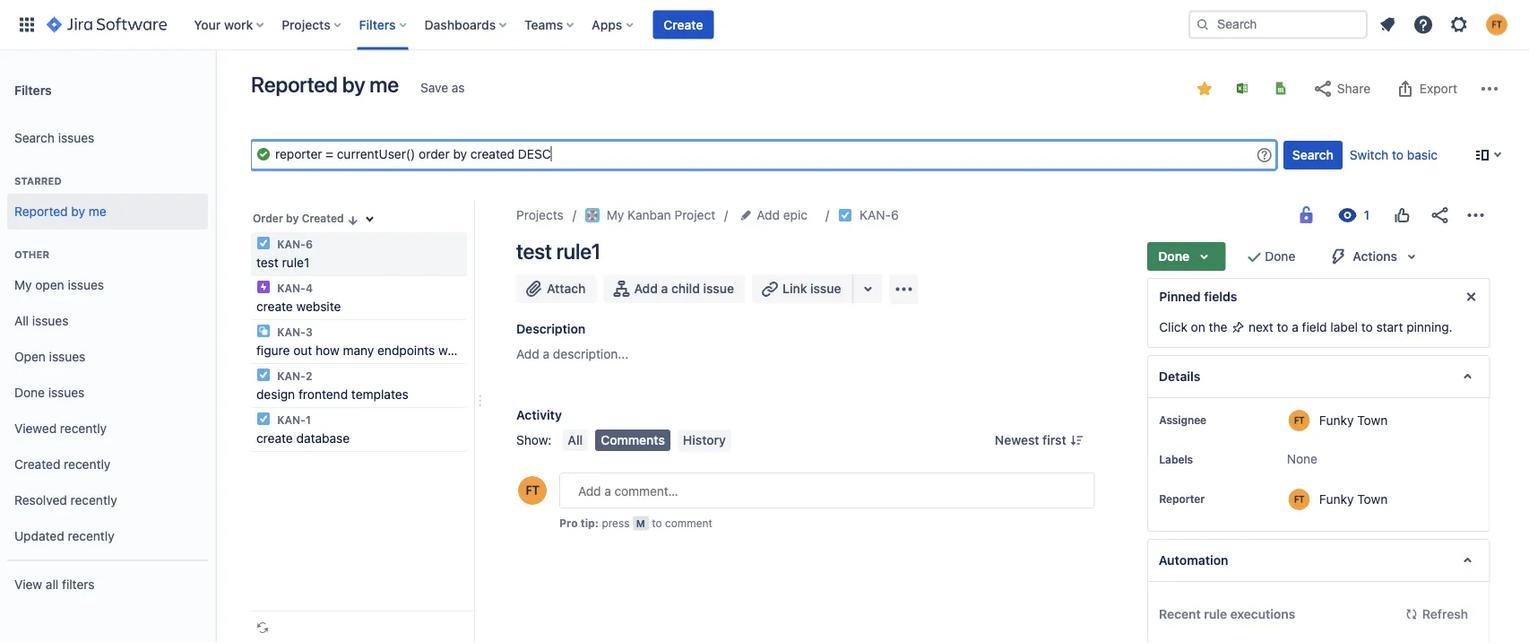 Task type: locate. For each thing, give the bounding box(es) containing it.
1 vertical spatial funky
[[1319, 491, 1354, 506]]

2 vertical spatial add
[[517, 347, 540, 361]]

6 up add app icon at the top
[[891, 208, 899, 222]]

newest first image
[[1070, 433, 1085, 447]]

1 vertical spatial my
[[14, 278, 32, 292]]

0 vertical spatial kan-6
[[860, 208, 899, 222]]

reported by me inside reported by me link
[[14, 204, 106, 219]]

reported down starred
[[14, 204, 68, 219]]

add for add epic
[[757, 208, 780, 222]]

funky town
[[1319, 412, 1388, 427], [1319, 491, 1388, 506]]

switch
[[1350, 148, 1389, 162]]

issues for done issues
[[48, 385, 85, 400]]

all up open
[[14, 313, 29, 328]]

task image for test rule1
[[256, 236, 271, 250]]

2 horizontal spatial add
[[757, 208, 780, 222]]

link issue button
[[752, 274, 854, 303]]

all
[[14, 313, 29, 328], [568, 433, 583, 447]]

newest first button
[[984, 430, 1096, 451]]

link web pages and more image
[[858, 278, 879, 299]]

banner containing your work
[[0, 0, 1530, 50]]

1 vertical spatial add
[[634, 281, 658, 296]]

0 vertical spatial a
[[661, 281, 668, 296]]

1 horizontal spatial by
[[286, 212, 299, 225]]

1 vertical spatial reported by me
[[14, 204, 106, 219]]

add left child
[[634, 281, 658, 296]]

1 issue from the left
[[704, 281, 734, 296]]

share link
[[1304, 74, 1380, 103]]

created left small icon
[[302, 212, 344, 225]]

kan- up create database
[[277, 413, 306, 426]]

help image
[[1413, 14, 1435, 35]]

my for my kanban project
[[607, 208, 624, 222]]

reported by me down the "projects" dropdown button
[[251, 72, 399, 97]]

kan- for rule1
[[277, 238, 306, 250]]

by
[[342, 72, 365, 97], [71, 204, 85, 219], [286, 212, 299, 225]]

rule1 up kan-4
[[282, 255, 310, 270]]

0 vertical spatial filters
[[359, 17, 396, 32]]

add
[[757, 208, 780, 222], [634, 281, 658, 296], [517, 347, 540, 361]]

add epic button
[[737, 204, 813, 226]]

funky town down "details" element
[[1319, 412, 1388, 427]]

as
[[452, 80, 465, 95]]

project
[[675, 208, 716, 222]]

filters
[[359, 17, 396, 32], [14, 82, 52, 97]]

Search field
[[1189, 10, 1368, 39]]

my left open
[[14, 278, 32, 292]]

0 vertical spatial funky
[[1319, 412, 1354, 427]]

recently down resolved recently link
[[68, 529, 114, 543]]

0 horizontal spatial done
[[14, 385, 45, 400]]

add inside popup button
[[757, 208, 780, 222]]

created
[[302, 212, 344, 225], [14, 457, 60, 472]]

open in google sheets image
[[1274, 81, 1289, 95]]

projects link
[[517, 204, 564, 226]]

task image down design at the left of the page
[[256, 412, 271, 426]]

2 issue from the left
[[811, 281, 842, 296]]

1 vertical spatial 6
[[306, 238, 313, 250]]

search inside button
[[1293, 148, 1334, 162]]

other group
[[7, 230, 208, 560]]

rule1 down my kanban project icon
[[557, 239, 601, 264]]

0 vertical spatial create
[[256, 299, 293, 314]]

a inside button
[[661, 281, 668, 296]]

menu bar containing all
[[559, 430, 735, 451]]

filters right the "projects" dropdown button
[[359, 17, 396, 32]]

search for search
[[1293, 148, 1334, 162]]

2 funky town from the top
[[1319, 491, 1388, 506]]

all
[[46, 577, 59, 592]]

done down open
[[14, 385, 45, 400]]

to left start
[[1361, 320, 1373, 334]]

1 horizontal spatial issue
[[811, 281, 842, 296]]

task image
[[256, 236, 271, 250], [256, 412, 271, 426]]

0 horizontal spatial issue
[[704, 281, 734, 296]]

all issues
[[14, 313, 69, 328]]

reported down the "projects" dropdown button
[[251, 72, 338, 97]]

my right my kanban project icon
[[607, 208, 624, 222]]

0 horizontal spatial a
[[543, 347, 550, 361]]

filters up search issues
[[14, 82, 52, 97]]

test up epic icon
[[256, 255, 279, 270]]

1 vertical spatial town
[[1357, 491, 1388, 506]]

recently for updated recently
[[68, 529, 114, 543]]

assignee
[[1159, 413, 1207, 426]]

description
[[517, 321, 586, 336]]

issues for open issues
[[49, 349, 85, 364]]

your
[[194, 17, 221, 32]]

vote options: no one has voted for this issue yet. image
[[1392, 204, 1413, 226]]

1 vertical spatial projects
[[517, 208, 564, 222]]

create website
[[256, 299, 341, 314]]

1 vertical spatial search
[[1293, 148, 1334, 162]]

starred group
[[7, 156, 208, 235]]

kan- up the out
[[277, 326, 306, 338]]

1 horizontal spatial reported by me
[[251, 72, 399, 97]]

1 vertical spatial reported
[[14, 204, 68, 219]]

1
[[306, 413, 311, 426]]

1 vertical spatial me
[[89, 204, 106, 219]]

my kanban project
[[607, 208, 716, 222]]

0 horizontal spatial reported
[[14, 204, 68, 219]]

me down search issues link
[[89, 204, 106, 219]]

0 vertical spatial add
[[757, 208, 780, 222]]

design frontend templates
[[256, 387, 409, 402]]

0 vertical spatial reported
[[251, 72, 338, 97]]

0 horizontal spatial search
[[14, 131, 55, 145]]

1 task image from the top
[[256, 236, 271, 250]]

task image
[[838, 208, 853, 222], [256, 368, 271, 382]]

website
[[296, 299, 341, 314]]

me left save
[[370, 72, 399, 97]]

None text field
[[251, 141, 1277, 169]]

funky
[[1319, 412, 1354, 427], [1319, 491, 1354, 506]]

me
[[370, 72, 399, 97], [89, 204, 106, 219]]

projects for the "projects" dropdown button
[[282, 17, 331, 32]]

projects for 'projects' link
[[517, 208, 564, 222]]

by right order
[[286, 212, 299, 225]]

done up next
[[1265, 249, 1296, 264]]

0 horizontal spatial projects
[[282, 17, 331, 32]]

projects left my kanban project icon
[[517, 208, 564, 222]]

history button
[[678, 430, 732, 451]]

design
[[256, 387, 295, 402]]

add inside button
[[634, 281, 658, 296]]

1 horizontal spatial projects
[[517, 208, 564, 222]]

recently for created recently
[[64, 457, 111, 472]]

by for order by created link
[[286, 212, 299, 225]]

viewed recently link
[[7, 411, 208, 447]]

search issues
[[14, 131, 94, 145]]

kan- for database
[[277, 413, 306, 426]]

kan- up design at the left of the page
[[277, 369, 306, 382]]

projects right work
[[282, 17, 331, 32]]

0 vertical spatial my
[[607, 208, 624, 222]]

funky up automation 'element'
[[1319, 491, 1354, 506]]

by up the my open issues
[[71, 204, 85, 219]]

0 vertical spatial created
[[302, 212, 344, 225]]

test rule1 up kan-4
[[256, 255, 310, 270]]

me inside 'starred' group
[[89, 204, 106, 219]]

done up pinned
[[1158, 249, 1190, 264]]

create
[[256, 299, 293, 314], [256, 431, 293, 446]]

my inside other group
[[14, 278, 32, 292]]

search
[[14, 131, 55, 145], [1293, 148, 1334, 162]]

add app image
[[894, 278, 915, 300]]

a down description
[[543, 347, 550, 361]]

all inside other group
[[14, 313, 29, 328]]

1 create from the top
[[256, 299, 293, 314]]

my kanban project link
[[585, 204, 716, 226]]

0 vertical spatial funky town
[[1319, 412, 1388, 427]]

1 vertical spatial created
[[14, 457, 60, 472]]

done issues
[[14, 385, 85, 400]]

create for create database
[[256, 431, 293, 446]]

export
[[1420, 81, 1458, 96]]

kan- for out
[[277, 326, 306, 338]]

my open issues link
[[7, 267, 208, 303]]

search up starred
[[14, 131, 55, 145]]

comments button
[[596, 430, 671, 451]]

search issues link
[[7, 120, 208, 156]]

task image up design at the left of the page
[[256, 368, 271, 382]]

menu bar
[[559, 430, 735, 451]]

1 horizontal spatial add
[[634, 281, 658, 296]]

fields
[[1204, 289, 1237, 304]]

0 horizontal spatial my
[[14, 278, 32, 292]]

0 vertical spatial task image
[[256, 236, 271, 250]]

1 horizontal spatial 6
[[891, 208, 899, 222]]

my
[[607, 208, 624, 222], [14, 278, 32, 292]]

all right show:
[[568, 433, 583, 447]]

filters inside filters dropdown button
[[359, 17, 396, 32]]

resolved
[[14, 493, 67, 508]]

to
[[1393, 148, 1404, 162], [1277, 320, 1289, 334], [1361, 320, 1373, 334], [652, 517, 662, 529]]

6 down order by created link
[[306, 238, 313, 250]]

0 horizontal spatial all
[[14, 313, 29, 328]]

resolved recently
[[14, 493, 117, 508]]

resolved recently link
[[7, 482, 208, 518]]

recently up created recently
[[60, 421, 107, 436]]

appswitcher icon image
[[16, 14, 38, 35]]

issues for search issues
[[58, 131, 94, 145]]

a left the field
[[1292, 320, 1299, 334]]

frontend
[[299, 387, 348, 402]]

test rule1 up attach button
[[517, 239, 601, 264]]

1 horizontal spatial me
[[370, 72, 399, 97]]

0 vertical spatial projects
[[282, 17, 331, 32]]

1 horizontal spatial task image
[[838, 208, 853, 222]]

0 vertical spatial search
[[14, 131, 55, 145]]

task image down order
[[256, 236, 271, 250]]

save as button
[[412, 74, 474, 102]]

notifications image
[[1377, 14, 1399, 35]]

1 horizontal spatial done
[[1158, 249, 1190, 264]]

recently for resolved recently
[[70, 493, 117, 508]]

created down the viewed
[[14, 457, 60, 472]]

projects inside dropdown button
[[282, 17, 331, 32]]

0 horizontal spatial rule1
[[282, 255, 310, 270]]

town down "details" element
[[1357, 412, 1388, 427]]

1 vertical spatial filters
[[14, 82, 52, 97]]

0 horizontal spatial created
[[14, 457, 60, 472]]

add down description
[[517, 347, 540, 361]]

2
[[306, 369, 312, 382]]

details
[[1159, 369, 1201, 384]]

1 vertical spatial task image
[[256, 412, 271, 426]]

hide message image
[[1461, 286, 1482, 308]]

kan- for website
[[277, 282, 306, 294]]

create down epic icon
[[256, 299, 293, 314]]

kan-6 down order by created
[[274, 238, 313, 250]]

created inside other group
[[14, 457, 60, 472]]

0 horizontal spatial test rule1
[[256, 255, 310, 270]]

epic image
[[256, 280, 271, 294]]

done
[[1158, 249, 1190, 264], [1265, 249, 1296, 264], [14, 385, 45, 400]]

recently down viewed recently link
[[64, 457, 111, 472]]

issue
[[704, 281, 734, 296], [811, 281, 842, 296]]

2 task image from the top
[[256, 412, 271, 426]]

a for description...
[[543, 347, 550, 361]]

m
[[636, 517, 645, 529]]

0 horizontal spatial kan-6
[[274, 238, 313, 250]]

recently down created recently link
[[70, 493, 117, 508]]

2 horizontal spatial done
[[1265, 249, 1296, 264]]

filters
[[62, 577, 95, 592]]

banner
[[0, 0, 1530, 50]]

1 vertical spatial all
[[568, 433, 583, 447]]

kan-4
[[274, 282, 313, 294]]

attach
[[547, 281, 586, 296]]

automation
[[1159, 553, 1229, 568]]

issue right child
[[704, 281, 734, 296]]

1 horizontal spatial my
[[607, 208, 624, 222]]

view all filters link
[[7, 567, 208, 603]]

a left child
[[661, 281, 668, 296]]

actions image
[[1465, 204, 1487, 226]]

1 horizontal spatial all
[[568, 433, 583, 447]]

created recently link
[[7, 447, 208, 482]]

all inside button
[[568, 433, 583, 447]]

kan- up create website
[[277, 282, 306, 294]]

0 horizontal spatial add
[[517, 347, 540, 361]]

1 horizontal spatial filters
[[359, 17, 396, 32]]

activity
[[517, 408, 562, 422]]

2 vertical spatial a
[[543, 347, 550, 361]]

issue right 'link'
[[811, 281, 842, 296]]

1 funky from the top
[[1319, 412, 1354, 427]]

sidebar navigation image
[[195, 72, 235, 108]]

0 horizontal spatial reported by me
[[14, 204, 106, 219]]

jira software image
[[47, 14, 167, 35], [47, 14, 167, 35]]

1 horizontal spatial search
[[1293, 148, 1334, 162]]

my kanban project image
[[585, 208, 600, 222]]

0 horizontal spatial me
[[89, 204, 106, 219]]

filters button
[[354, 10, 414, 39]]

0 horizontal spatial test
[[256, 255, 279, 270]]

town up automation 'element'
[[1357, 491, 1388, 506]]

by inside 'starred' group
[[71, 204, 85, 219]]

0 horizontal spatial filters
[[14, 82, 52, 97]]

2 horizontal spatial a
[[1292, 320, 1299, 334]]

1 horizontal spatial created
[[302, 212, 344, 225]]

add left epic
[[757, 208, 780, 222]]

issue inside button
[[811, 281, 842, 296]]

primary element
[[11, 0, 1189, 50]]

task image left kan-6 link
[[838, 208, 853, 222]]

2 create from the top
[[256, 431, 293, 446]]

updated recently
[[14, 529, 114, 543]]

next to a field label to start pinning.
[[1245, 320, 1453, 334]]

1 horizontal spatial a
[[661, 281, 668, 296]]

0 vertical spatial task image
[[838, 208, 853, 222]]

0 vertical spatial all
[[14, 313, 29, 328]]

test down 'projects' link
[[517, 239, 552, 264]]

0 vertical spatial town
[[1357, 412, 1388, 427]]

0 vertical spatial reported by me
[[251, 72, 399, 97]]

test rule1
[[517, 239, 601, 264], [256, 255, 310, 270]]

1 vertical spatial task image
[[256, 368, 271, 382]]

funky town up automation 'element'
[[1319, 491, 1388, 506]]

0 vertical spatial 6
[[891, 208, 899, 222]]

by down filters dropdown button at the top of page
[[342, 72, 365, 97]]

save as
[[421, 80, 465, 95]]

small image
[[1198, 82, 1212, 96]]

create down kan-1 at the left bottom
[[256, 431, 293, 446]]

add a description...
[[517, 347, 629, 361]]

funky down "details" element
[[1319, 412, 1354, 427]]

kan-
[[860, 208, 891, 222], [277, 238, 306, 250], [277, 282, 306, 294], [277, 326, 306, 338], [277, 369, 306, 382], [277, 413, 306, 426]]

on
[[1191, 320, 1205, 334]]

search left switch
[[1293, 148, 1334, 162]]

reported by me down starred
[[14, 204, 106, 219]]

1 vertical spatial create
[[256, 431, 293, 446]]

1 vertical spatial funky town
[[1319, 491, 1388, 506]]

reported by me
[[251, 72, 399, 97], [14, 204, 106, 219]]

kan-6 up link web pages and more image
[[860, 208, 899, 222]]

all button
[[563, 430, 588, 451]]

kan- down order by created
[[277, 238, 306, 250]]

0 horizontal spatial by
[[71, 204, 85, 219]]



Task type: vqa. For each thing, say whether or not it's contained in the screenshot.
Profile image of Funky Town
yes



Task type: describe. For each thing, give the bounding box(es) containing it.
settings image
[[1449, 14, 1471, 35]]

open
[[14, 349, 46, 364]]

label
[[1331, 320, 1358, 334]]

labels pin to top image
[[1197, 452, 1211, 466]]

1 horizontal spatial test
[[517, 239, 552, 264]]

out
[[293, 343, 312, 358]]

1 horizontal spatial test rule1
[[517, 239, 601, 264]]

teams
[[525, 17, 563, 32]]

add epic
[[757, 208, 808, 222]]

create database
[[256, 431, 350, 446]]

automation element
[[1148, 539, 1490, 582]]

assignee pin to top image
[[1210, 412, 1225, 427]]

order by created
[[253, 212, 344, 225]]

profile image of funky town image
[[518, 476, 547, 505]]

1 horizontal spatial reported
[[251, 72, 338, 97]]

add a child issue
[[634, 281, 734, 296]]

2 town from the top
[[1357, 491, 1388, 506]]

viewed recently
[[14, 421, 107, 436]]

reported by me link
[[7, 194, 208, 230]]

0 horizontal spatial 6
[[306, 238, 313, 250]]

need
[[458, 343, 487, 358]]

figure out how many endpoints we need
[[256, 343, 487, 358]]

2 funky from the top
[[1319, 491, 1354, 506]]

templates
[[351, 387, 409, 402]]

basic
[[1408, 148, 1438, 162]]

1 funky town from the top
[[1319, 412, 1388, 427]]

link
[[783, 281, 807, 296]]

view all filters
[[14, 577, 95, 592]]

done image
[[1244, 246, 1265, 267]]

figure
[[256, 343, 290, 358]]

4
[[306, 282, 313, 294]]

teams button
[[519, 10, 581, 39]]

create for create website
[[256, 299, 293, 314]]

actions button
[[1317, 242, 1433, 271]]

add for add a child issue
[[634, 281, 658, 296]]

work
[[224, 17, 253, 32]]

kanban
[[628, 208, 671, 222]]

we
[[439, 343, 455, 358]]

starred
[[14, 175, 62, 187]]

switch to basic link
[[1350, 148, 1438, 162]]

your work button
[[189, 10, 271, 39]]

add a child issue button
[[604, 274, 745, 303]]

newest first
[[995, 433, 1067, 447]]

dashboards
[[425, 17, 496, 32]]

all for all issues
[[14, 313, 29, 328]]

task image for create database
[[256, 412, 271, 426]]

open issues link
[[7, 339, 208, 375]]

viewed
[[14, 421, 57, 436]]

child
[[672, 281, 700, 296]]

the
[[1209, 320, 1228, 334]]

next
[[1249, 320, 1274, 334]]

how
[[316, 343, 340, 358]]

Add a comment… field
[[560, 473, 1096, 508]]

tip:
[[581, 517, 599, 529]]

3
[[306, 326, 313, 338]]

issues for all issues
[[32, 313, 69, 328]]

order by created link
[[251, 207, 362, 229]]

done issues link
[[7, 375, 208, 411]]

dashboards button
[[419, 10, 514, 39]]

to right next
[[1277, 320, 1289, 334]]

to left basic
[[1393, 148, 1404, 162]]

comments
[[601, 433, 665, 447]]

link issue
[[783, 281, 842, 296]]

switch to basic
[[1350, 148, 1438, 162]]

issue inside button
[[704, 281, 734, 296]]

endpoints
[[378, 343, 435, 358]]

recently for viewed recently
[[60, 421, 107, 436]]

none
[[1287, 451, 1318, 466]]

1 horizontal spatial kan-6
[[860, 208, 899, 222]]

search button
[[1284, 141, 1343, 169]]

history
[[683, 433, 726, 447]]

share image
[[1429, 204, 1451, 226]]

a for child
[[661, 281, 668, 296]]

all issues link
[[7, 303, 208, 339]]

kan-2
[[274, 369, 312, 382]]

my for my open issues
[[14, 278, 32, 292]]

kan- for frontend
[[277, 369, 306, 382]]

1 town from the top
[[1357, 412, 1388, 427]]

by for reported by me link
[[71, 204, 85, 219]]

apps button
[[587, 10, 641, 39]]

kan- left copy link to issue icon
[[860, 208, 891, 222]]

done inside dropdown button
[[1158, 249, 1190, 264]]

0 vertical spatial me
[[370, 72, 399, 97]]

create
[[664, 17, 703, 32]]

done button
[[1148, 242, 1226, 271]]

pinned
[[1159, 289, 1201, 304]]

open in microsoft excel image
[[1236, 81, 1250, 95]]

description...
[[553, 347, 629, 361]]

2 horizontal spatial by
[[342, 72, 365, 97]]

field
[[1302, 320, 1327, 334]]

projects button
[[276, 10, 348, 39]]

pinned fields
[[1159, 289, 1237, 304]]

reported inside 'starred' group
[[14, 204, 68, 219]]

many
[[343, 343, 374, 358]]

first
[[1043, 433, 1067, 447]]

kan-3
[[274, 326, 313, 338]]

1 vertical spatial kan-6
[[274, 238, 313, 250]]

pro tip: press m to comment
[[560, 517, 713, 529]]

click
[[1159, 320, 1188, 334]]

to right m
[[652, 517, 662, 529]]

start
[[1376, 320, 1403, 334]]

1 horizontal spatial rule1
[[557, 239, 601, 264]]

0 horizontal spatial task image
[[256, 368, 271, 382]]

order
[[253, 212, 283, 225]]

1 vertical spatial a
[[1292, 320, 1299, 334]]

add for add a description...
[[517, 347, 540, 361]]

details element
[[1148, 355, 1490, 398]]

kan-6 link
[[860, 204, 899, 226]]

search for search issues
[[14, 131, 55, 145]]

apps
[[592, 17, 623, 32]]

other
[[14, 249, 49, 260]]

small image
[[346, 213, 360, 227]]

updated
[[14, 529, 64, 543]]

save
[[421, 80, 448, 95]]

subtask image
[[256, 324, 271, 338]]

search image
[[1196, 17, 1211, 32]]

press
[[602, 517, 630, 529]]

done inside other group
[[14, 385, 45, 400]]

epic
[[784, 208, 808, 222]]

copy link to issue image
[[896, 207, 910, 221]]

all for all
[[568, 433, 583, 447]]

reporter
[[1159, 492, 1205, 505]]

your work
[[194, 17, 253, 32]]

your profile and settings image
[[1487, 14, 1508, 35]]



